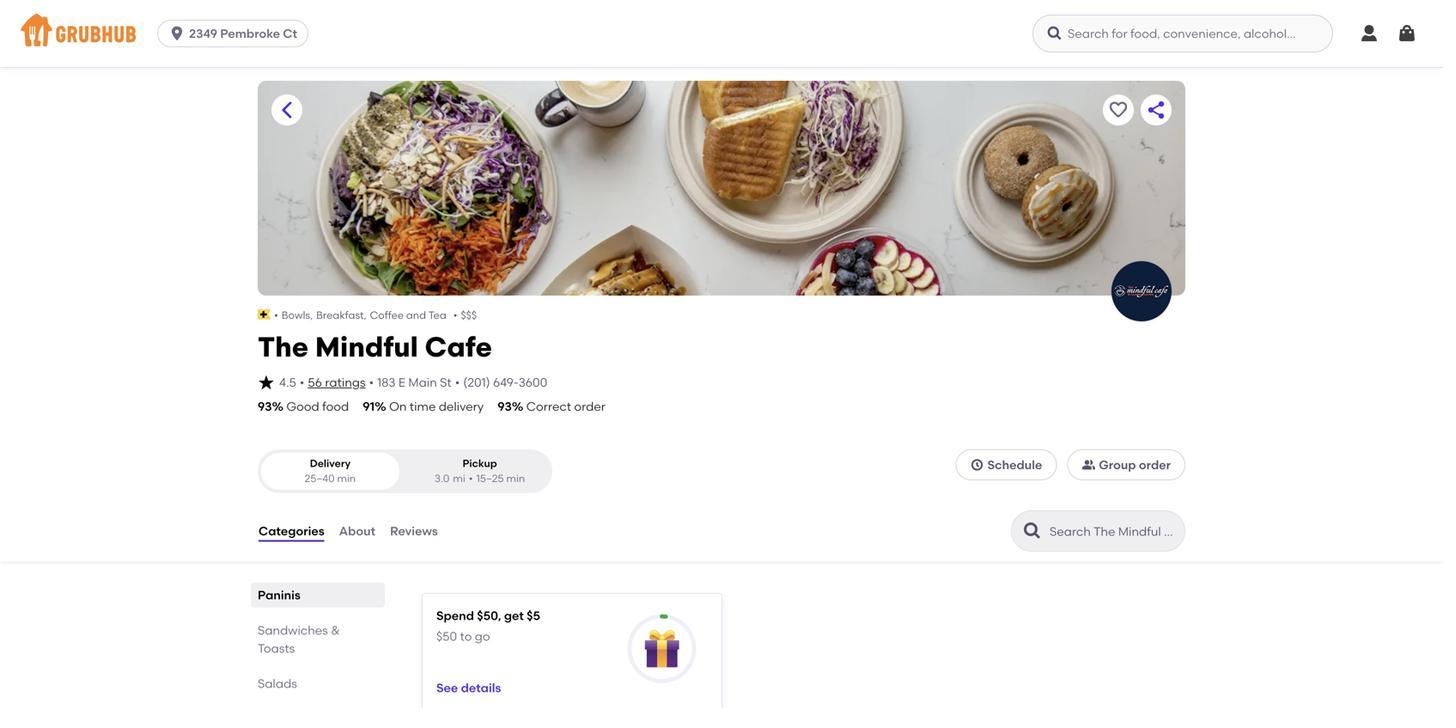 Task type: vqa. For each thing, say whether or not it's contained in the screenshot.
second Min from the left
yes



Task type: locate. For each thing, give the bounding box(es) containing it.
0 vertical spatial order
[[574, 399, 606, 414]]

$5
[[527, 608, 540, 623]]

categories button
[[258, 500, 325, 562]]

1 min from the left
[[337, 472, 356, 485]]

delivery
[[439, 399, 484, 414]]

183
[[377, 375, 396, 390]]

save this restaurant button
[[1103, 95, 1134, 125]]

schedule button
[[956, 450, 1057, 481]]

people icon image
[[1082, 458, 1096, 472]]

reward icon image
[[643, 630, 681, 668]]

4.5
[[279, 375, 296, 390]]

share icon image
[[1146, 100, 1167, 120]]

delivery
[[310, 457, 351, 470]]

mi
[[453, 472, 466, 485]]

649-
[[493, 375, 519, 390]]

order for correct order
[[574, 399, 606, 414]]

svg image
[[1397, 23, 1418, 44], [1047, 25, 1064, 42], [258, 374, 275, 391], [971, 458, 984, 472]]

25–40
[[305, 472, 335, 485]]

order inside button
[[1139, 458, 1171, 472]]

see
[[437, 680, 458, 695]]

min inside pickup 3.0 mi • 15–25 min
[[506, 472, 525, 485]]

0 horizontal spatial svg image
[[169, 25, 186, 42]]

breakfast,
[[316, 309, 367, 321]]

about button
[[338, 500, 376, 562]]

group order
[[1099, 458, 1171, 472]]

93
[[258, 399, 272, 414], [498, 399, 512, 414]]

1 vertical spatial order
[[1139, 458, 1171, 472]]

•
[[274, 309, 278, 321], [454, 309, 458, 321], [300, 375, 305, 390], [369, 375, 374, 390], [455, 375, 460, 390], [469, 472, 473, 485]]

pickup
[[463, 457, 497, 470]]

$50,
[[477, 608, 501, 623]]

cafe
[[425, 330, 492, 363]]

see details
[[437, 680, 501, 695]]

93 for correct order
[[498, 399, 512, 414]]

1 horizontal spatial 93
[[498, 399, 512, 414]]

0 horizontal spatial order
[[574, 399, 606, 414]]

svg image
[[1359, 23, 1380, 44], [169, 25, 186, 42]]

min right 15–25 in the bottom of the page
[[506, 472, 525, 485]]

e
[[399, 375, 406, 390]]

91
[[363, 399, 375, 414]]

• right mi
[[469, 472, 473, 485]]

• left $$$
[[454, 309, 458, 321]]

save this restaurant image
[[1108, 100, 1129, 120]]

main navigation navigation
[[0, 0, 1444, 67]]

2 min from the left
[[506, 472, 525, 485]]

delivery 25–40 min
[[305, 457, 356, 485]]

0 horizontal spatial 93
[[258, 399, 272, 414]]

paninis
[[258, 588, 301, 602]]

93 down 649- in the bottom of the page
[[498, 399, 512, 414]]

3600
[[519, 375, 548, 390]]

pembroke
[[220, 26, 280, 41]]

reviews button
[[389, 500, 439, 562]]

1 horizontal spatial order
[[1139, 458, 1171, 472]]

coffee
[[370, 309, 404, 321]]

• inside pickup 3.0 mi • 15–25 min
[[469, 472, 473, 485]]

Search The Mindful Cafe search field
[[1048, 523, 1180, 540]]

mindful
[[315, 330, 418, 363]]

1 horizontal spatial min
[[506, 472, 525, 485]]

option group
[[258, 450, 553, 493]]

min down the "delivery"
[[337, 472, 356, 485]]

good
[[287, 399, 319, 414]]

order right correct
[[574, 399, 606, 414]]

93 for good food
[[258, 399, 272, 414]]

2 93 from the left
[[498, 399, 512, 414]]

go
[[475, 629, 490, 644]]

min
[[337, 472, 356, 485], [506, 472, 525, 485]]

order
[[574, 399, 606, 414], [1139, 458, 1171, 472]]

1 horizontal spatial svg image
[[1359, 23, 1380, 44]]

(201)
[[463, 375, 490, 390]]

2349 pembroke ct button
[[157, 20, 315, 47]]

3.0
[[435, 472, 450, 485]]

0 horizontal spatial min
[[337, 472, 356, 485]]

ratings
[[325, 375, 366, 390]]

option group containing delivery 25–40 min
[[258, 450, 553, 493]]

• 183 e main st • (201) 649-3600
[[369, 375, 548, 390]]

spend
[[437, 608, 474, 623]]

bowls,
[[282, 309, 313, 321]]

order right group
[[1139, 458, 1171, 472]]

1 93 from the left
[[258, 399, 272, 414]]

• bowls, breakfast, coffee and tea • $$$
[[274, 309, 477, 321]]

93 left the good
[[258, 399, 272, 414]]



Task type: describe. For each thing, give the bounding box(es) containing it.
min inside the "delivery 25–40 min"
[[337, 472, 356, 485]]

group order button
[[1068, 450, 1186, 481]]

$$$
[[461, 309, 477, 321]]

food
[[322, 399, 349, 414]]

• right st
[[455, 375, 460, 390]]

the
[[258, 330, 309, 363]]

2349
[[189, 26, 217, 41]]

15–25
[[476, 472, 504, 485]]

see details button
[[437, 672, 501, 703]]

svg image inside 2349 pembroke ct button
[[169, 25, 186, 42]]

salads
[[258, 676, 297, 691]]

group
[[1099, 458, 1136, 472]]

$50
[[437, 629, 457, 644]]

main
[[408, 375, 437, 390]]

schedule
[[988, 458, 1043, 472]]

st
[[440, 375, 452, 390]]

sandwiches & toasts
[[258, 623, 340, 656]]

svg image inside schedule button
[[971, 458, 984, 472]]

correct order
[[527, 399, 606, 414]]

get
[[504, 608, 524, 623]]

sandwiches
[[258, 623, 328, 638]]

order for group order
[[1139, 458, 1171, 472]]

search icon image
[[1023, 521, 1043, 541]]

subscription pass image
[[258, 309, 271, 320]]

on time delivery
[[389, 399, 484, 414]]

reviews
[[390, 524, 438, 538]]

Search for food, convenience, alcohol... search field
[[1033, 15, 1334, 52]]

and
[[406, 309, 426, 321]]

2349 pembroke ct
[[189, 26, 297, 41]]

correct
[[527, 399, 571, 414]]

on
[[389, 399, 407, 414]]

4.5 • 56 ratings
[[279, 375, 366, 390]]

toasts
[[258, 641, 295, 656]]

56
[[308, 375, 322, 390]]

ct
[[283, 26, 297, 41]]

to
[[460, 629, 472, 644]]

categories
[[259, 524, 325, 538]]

the mindful cafe
[[258, 330, 492, 363]]

pickup 3.0 mi • 15–25 min
[[435, 457, 525, 485]]

&
[[331, 623, 340, 638]]

about
[[339, 524, 376, 538]]

good food
[[287, 399, 349, 414]]

tea
[[429, 309, 447, 321]]

• right subscription pass image
[[274, 309, 278, 321]]

• left 183
[[369, 375, 374, 390]]

caret left icon image
[[277, 100, 297, 120]]

time
[[410, 399, 436, 414]]

spend $50, get $5 $50 to go
[[437, 608, 540, 644]]

• left 56
[[300, 375, 305, 390]]

details
[[461, 680, 501, 695]]



